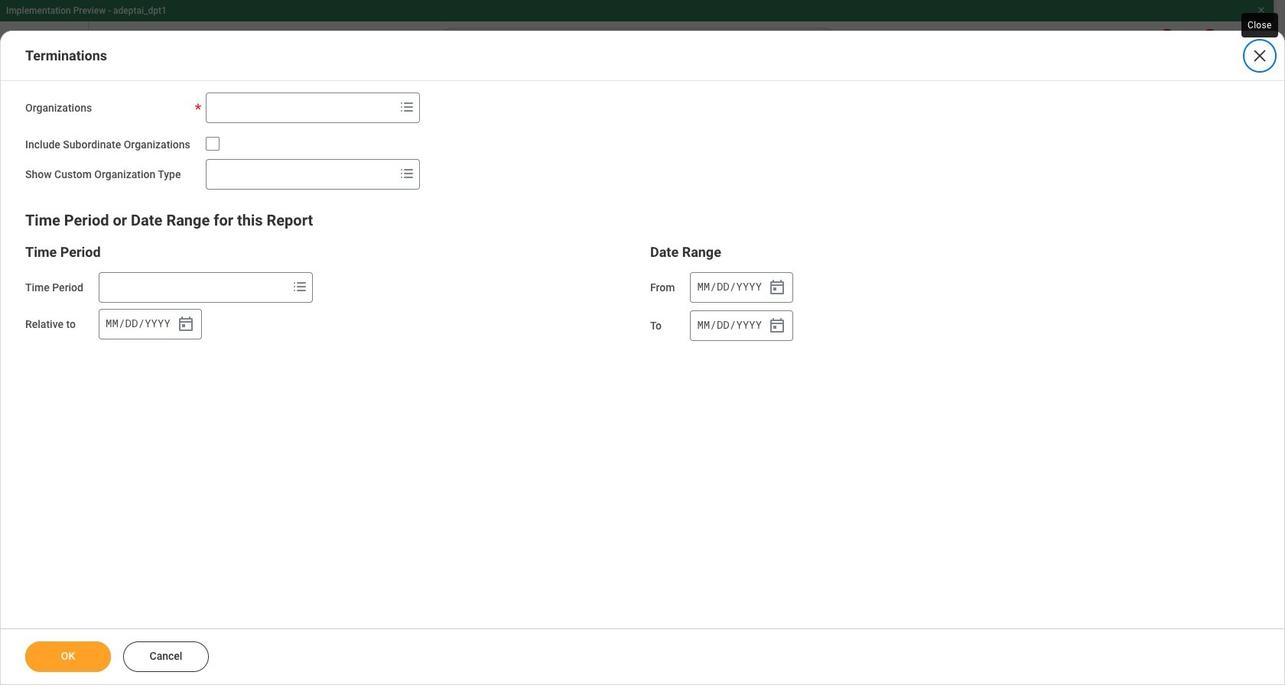 Task type: vqa. For each thing, say whether or not it's contained in the screenshot.
list
yes



Task type: locate. For each thing, give the bounding box(es) containing it.
1 column header from the left
[[44, 378, 452, 409]]

x image
[[1251, 47, 1270, 65]]

1 horizontal spatial prompts image
[[398, 98, 416, 116]]

1 vertical spatial prompts image
[[291, 278, 309, 296]]

banner
[[0, 0, 1274, 70]]

column header
[[44, 378, 452, 409], [452, 378, 860, 409]]

None text field
[[93, 282, 211, 308], [705, 282, 847, 308], [93, 282, 211, 308], [705, 282, 847, 308]]

2 row from the top
[[44, 409, 860, 446]]

prompts image for search field to the top
[[398, 98, 416, 116]]

0 horizontal spatial calendar image
[[177, 315, 195, 333]]

1 vertical spatial search field
[[207, 161, 395, 188]]

8 row from the top
[[44, 634, 860, 671]]

group
[[25, 208, 1260, 343], [25, 243, 635, 341], [650, 243, 1260, 343], [691, 272, 794, 303], [99, 309, 202, 340], [691, 311, 794, 341]]

None text field
[[266, 282, 488, 308]]

row
[[44, 378, 860, 409], [44, 409, 860, 446], [44, 446, 860, 484], [44, 484, 860, 521], [44, 521, 860, 559], [44, 559, 860, 596], [44, 596, 860, 634], [44, 634, 860, 671], [44, 671, 860, 686]]

dialog
[[0, 31, 1286, 686]]

my tasks element
[[1179, 29, 1222, 63]]

prompts image
[[398, 164, 416, 183]]

tooltip
[[1239, 10, 1282, 41]]

close environment banner image
[[1257, 5, 1267, 15]]

1 row from the top
[[44, 378, 860, 409]]

0 horizontal spatial prompts image
[[291, 278, 309, 296]]

0 vertical spatial search field
[[207, 94, 395, 122]]

prompts image for bottom search field
[[291, 278, 309, 296]]

prompts image
[[398, 98, 416, 116], [291, 278, 309, 296]]

2 vertical spatial search field
[[99, 274, 288, 301]]

6 row from the top
[[44, 559, 860, 596]]

0 vertical spatial prompts image
[[398, 98, 416, 116]]

calendar image
[[177, 315, 195, 333], [769, 317, 787, 335]]

main content
[[0, 70, 1274, 686]]

cell
[[44, 409, 452, 446], [452, 409, 860, 446], [44, 446, 452, 484], [452, 446, 860, 484], [44, 484, 452, 521], [452, 484, 860, 521], [44, 521, 452, 559], [452, 521, 860, 559], [44, 559, 452, 596], [452, 559, 860, 596], [44, 596, 452, 634], [452, 596, 860, 634], [452, 634, 860, 671]]

tab list
[[15, 222, 1259, 259]]

5 row from the top
[[44, 521, 860, 559]]

Search field
[[207, 94, 395, 122], [207, 161, 395, 188], [99, 274, 288, 301]]

calendar image
[[769, 278, 787, 297]]

list
[[901, 373, 1213, 686]]



Task type: describe. For each thing, give the bounding box(es) containing it.
9 row from the top
[[44, 671, 860, 686]]

1 horizontal spatial calendar image
[[769, 317, 787, 335]]

profile logan mcneil element
[[1222, 29, 1265, 63]]

3 row from the top
[[44, 446, 860, 484]]

7 row from the top
[[44, 596, 860, 634]]

4 row from the top
[[44, 484, 860, 521]]

2 column header from the left
[[452, 378, 860, 409]]

notifications element
[[1136, 29, 1179, 63]]



